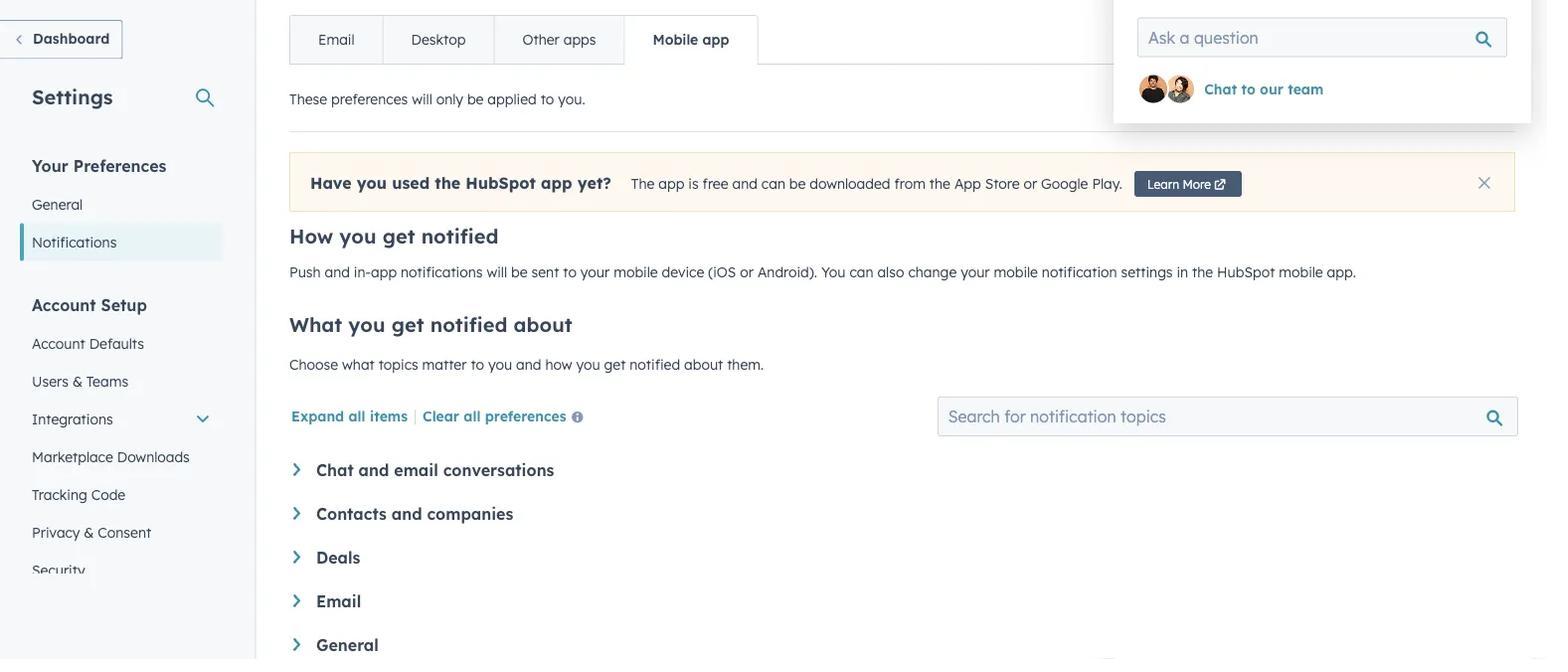 Task type: locate. For each thing, give the bounding box(es) containing it.
hubspot down applied
[[466, 173, 536, 193]]

preferences
[[331, 91, 408, 108], [485, 407, 567, 424]]

1 horizontal spatial hubspot
[[1218, 264, 1275, 281]]

0 vertical spatial hubspot
[[466, 173, 536, 193]]

users & teams link
[[20, 363, 223, 400]]

email
[[318, 31, 355, 48], [316, 592, 361, 612]]

0 vertical spatial or
[[1024, 175, 1038, 193]]

clear all preferences
[[423, 407, 567, 424]]

mobile left app.
[[1279, 264, 1324, 281]]

general down deals
[[316, 636, 379, 655]]

get up topics
[[392, 312, 424, 337]]

what
[[289, 312, 342, 337]]

&
[[72, 372, 82, 390], [84, 524, 94, 541]]

about left them.
[[684, 356, 723, 373]]

all right clear on the left
[[464, 407, 481, 424]]

0 vertical spatial account
[[32, 295, 96, 315]]

tracking
[[32, 486, 87, 503]]

1 vertical spatial general
[[316, 636, 379, 655]]

and for companies
[[392, 504, 422, 524]]

1 horizontal spatial preferences
[[485, 407, 567, 424]]

will left only
[[412, 91, 433, 108]]

be for and
[[790, 175, 806, 193]]

general down "your"
[[32, 195, 83, 213]]

mobile left the "notification"
[[994, 264, 1038, 281]]

your right change
[[961, 264, 990, 281]]

android).
[[758, 264, 818, 281]]

be left the sent
[[511, 264, 528, 281]]

be right only
[[467, 91, 484, 108]]

can
[[762, 175, 786, 193], [850, 264, 874, 281]]

1 vertical spatial notified
[[430, 312, 508, 337]]

store
[[985, 175, 1020, 193]]

2 caret image from the top
[[293, 551, 300, 564]]

caret image left the chat
[[293, 464, 300, 476]]

0 horizontal spatial all
[[349, 407, 366, 424]]

can right free
[[762, 175, 786, 193]]

1 caret image from the top
[[293, 507, 300, 520]]

all for expand
[[349, 407, 366, 424]]

and right free
[[733, 175, 758, 193]]

you inside alert
[[357, 173, 387, 193]]

1 horizontal spatial &
[[84, 524, 94, 541]]

1 horizontal spatial your
[[961, 264, 990, 281]]

0 vertical spatial &
[[72, 372, 82, 390]]

applied
[[488, 91, 537, 108]]

notified up matter
[[430, 312, 508, 337]]

get down used at the top left of the page
[[383, 224, 415, 249]]

preferences down choose what topics matter to you and how you get notified about them.
[[485, 407, 567, 424]]

caret image
[[293, 507, 300, 520], [293, 595, 300, 608], [293, 639, 300, 651]]

and
[[733, 175, 758, 193], [325, 264, 350, 281], [516, 356, 542, 373], [359, 461, 389, 480], [392, 504, 422, 524]]

all left items
[[349, 407, 366, 424]]

caret image inside general dropdown button
[[293, 639, 300, 651]]

tracking code link
[[20, 476, 223, 514]]

preferences inside button
[[485, 407, 567, 424]]

0 vertical spatial caret image
[[293, 464, 300, 476]]

1 vertical spatial get
[[392, 312, 424, 337]]

0 horizontal spatial to
[[471, 356, 484, 373]]

0 horizontal spatial general
[[32, 195, 83, 213]]

or right (ios
[[740, 264, 754, 281]]

notified left them.
[[630, 356, 680, 373]]

get for what
[[392, 312, 424, 337]]

1 horizontal spatial all
[[464, 407, 481, 424]]

deals button
[[293, 548, 1512, 568]]

them.
[[727, 356, 764, 373]]

to left you.
[[541, 91, 554, 108]]

account for account defaults
[[32, 335, 85, 352]]

notified up notifications
[[421, 224, 499, 249]]

will left the sent
[[487, 264, 507, 281]]

you
[[357, 173, 387, 193], [339, 224, 377, 249], [348, 312, 385, 337], [488, 356, 512, 373], [576, 356, 600, 373]]

you up in-
[[339, 224, 377, 249]]

account setup
[[32, 295, 147, 315]]

chat and email conversations button
[[293, 461, 1512, 480]]

email up these
[[318, 31, 355, 48]]

1 horizontal spatial be
[[511, 264, 528, 281]]

1 horizontal spatial or
[[1024, 175, 1038, 193]]

0 horizontal spatial be
[[467, 91, 484, 108]]

be inside have you used the hubspot app yet? alert
[[790, 175, 806, 193]]

app right mobile
[[703, 31, 729, 48]]

notified
[[421, 224, 499, 249], [430, 312, 508, 337], [630, 356, 680, 373]]

notifications link
[[20, 223, 223, 261]]

to
[[541, 91, 554, 108], [563, 264, 577, 281], [471, 356, 484, 373]]

all
[[349, 407, 366, 424], [464, 407, 481, 424]]

chat
[[316, 461, 354, 480]]

0 horizontal spatial or
[[740, 264, 754, 281]]

0 vertical spatial about
[[514, 312, 573, 337]]

preferences right these
[[331, 91, 408, 108]]

you for have
[[357, 173, 387, 193]]

0 horizontal spatial &
[[72, 372, 82, 390]]

expand all items button
[[291, 407, 408, 424]]

0 horizontal spatial mobile
[[614, 264, 658, 281]]

get right how
[[604, 356, 626, 373]]

push and in-app notifications will be sent to your mobile device (ios or android). you can also change your mobile notification settings in the hubspot mobile app.
[[289, 264, 1357, 281]]

1 all from the left
[[349, 407, 366, 424]]

2 all from the left
[[464, 407, 481, 424]]

caret image
[[293, 464, 300, 476], [293, 551, 300, 564]]

notified for what you get notified about
[[430, 312, 508, 337]]

be left "downloaded"
[[790, 175, 806, 193]]

how
[[289, 224, 333, 249]]

privacy
[[32, 524, 80, 541]]

0 vertical spatial email
[[318, 31, 355, 48]]

app
[[703, 31, 729, 48], [541, 173, 573, 193], [659, 175, 685, 193], [371, 264, 397, 281]]

the right in
[[1193, 264, 1214, 281]]

1 vertical spatial caret image
[[293, 551, 300, 564]]

caret image inside "chat and email conversations" 'dropdown button'
[[293, 464, 300, 476]]

app left yet?
[[541, 173, 573, 193]]

account defaults link
[[20, 325, 223, 363]]

1 vertical spatial about
[[684, 356, 723, 373]]

0 vertical spatial be
[[467, 91, 484, 108]]

choose what topics matter to you and how you get notified about them.
[[289, 356, 764, 373]]

will
[[412, 91, 433, 108], [487, 264, 507, 281]]

& right users
[[72, 372, 82, 390]]

your right the sent
[[581, 264, 610, 281]]

1 vertical spatial to
[[563, 264, 577, 281]]

0 vertical spatial caret image
[[293, 507, 300, 520]]

1 vertical spatial caret image
[[293, 595, 300, 608]]

get
[[383, 224, 415, 249], [392, 312, 424, 337], [604, 356, 626, 373]]

other
[[523, 31, 560, 48]]

3 caret image from the top
[[293, 639, 300, 651]]

hubspot inside alert
[[466, 173, 536, 193]]

or right store
[[1024, 175, 1038, 193]]

2 horizontal spatial the
[[1193, 264, 1214, 281]]

contacts
[[316, 504, 387, 524]]

& right "privacy"
[[84, 524, 94, 541]]

1 vertical spatial account
[[32, 335, 85, 352]]

consent
[[98, 524, 151, 541]]

navigation containing email
[[289, 15, 758, 65]]

1 vertical spatial or
[[740, 264, 754, 281]]

about up how
[[514, 312, 573, 337]]

1 horizontal spatial mobile
[[994, 264, 1038, 281]]

1 vertical spatial be
[[790, 175, 806, 193]]

email button
[[290, 16, 383, 64]]

account up account defaults on the bottom of page
[[32, 295, 96, 315]]

1 vertical spatial &
[[84, 524, 94, 541]]

1 vertical spatial will
[[487, 264, 507, 281]]

and for in-
[[325, 264, 350, 281]]

0 horizontal spatial about
[[514, 312, 573, 337]]

general link
[[20, 186, 223, 223]]

2 horizontal spatial be
[[790, 175, 806, 193]]

0 vertical spatial notified
[[421, 224, 499, 249]]

0 vertical spatial will
[[412, 91, 433, 108]]

and right the chat
[[359, 461, 389, 480]]

caret image left deals
[[293, 551, 300, 564]]

to right the sent
[[563, 264, 577, 281]]

can right "you"
[[850, 264, 874, 281]]

and down email
[[392, 504, 422, 524]]

0 horizontal spatial your
[[581, 264, 610, 281]]

0 vertical spatial to
[[541, 91, 554, 108]]

caret image inside email dropdown button
[[293, 595, 300, 608]]

mobile left device
[[614, 264, 658, 281]]

to right matter
[[471, 356, 484, 373]]

you up what
[[348, 312, 385, 337]]

general
[[32, 195, 83, 213], [316, 636, 379, 655]]

the left app
[[930, 175, 951, 193]]

navigation
[[289, 15, 758, 65]]

downloaded
[[810, 175, 891, 193]]

your
[[581, 264, 610, 281], [961, 264, 990, 281]]

1 horizontal spatial about
[[684, 356, 723, 373]]

caret image inside deals "dropdown button"
[[293, 551, 300, 564]]

0 horizontal spatial preferences
[[331, 91, 408, 108]]

1 account from the top
[[32, 295, 96, 315]]

the right used at the top left of the page
[[435, 173, 461, 193]]

1 vertical spatial can
[[850, 264, 874, 281]]

get for how
[[383, 224, 415, 249]]

2 horizontal spatial to
[[563, 264, 577, 281]]

privacy & consent
[[32, 524, 151, 541]]

app inside button
[[703, 31, 729, 48]]

2 horizontal spatial mobile
[[1279, 264, 1324, 281]]

or
[[1024, 175, 1038, 193], [740, 264, 754, 281]]

1 caret image from the top
[[293, 464, 300, 476]]

you left used at the top left of the page
[[357, 173, 387, 193]]

the
[[435, 173, 461, 193], [930, 175, 951, 193], [1193, 264, 1214, 281]]

matter
[[422, 356, 467, 373]]

2 vertical spatial notified
[[630, 356, 680, 373]]

settings
[[1121, 264, 1173, 281]]

general inside general link
[[32, 195, 83, 213]]

2 caret image from the top
[[293, 595, 300, 608]]

have you used the hubspot app yet? alert
[[289, 152, 1516, 212]]

mobile app button
[[624, 16, 757, 64]]

settings
[[32, 84, 113, 109]]

be for notifications
[[511, 264, 528, 281]]

and left in-
[[325, 264, 350, 281]]

2 vertical spatial be
[[511, 264, 528, 281]]

notifications
[[401, 264, 483, 281]]

1 vertical spatial preferences
[[485, 407, 567, 424]]

marketplace downloads
[[32, 448, 190, 465]]

expand
[[291, 407, 344, 424]]

0 vertical spatial can
[[762, 175, 786, 193]]

1 horizontal spatial can
[[850, 264, 874, 281]]

mobile
[[614, 264, 658, 281], [994, 264, 1038, 281], [1279, 264, 1324, 281]]

hubspot
[[466, 173, 536, 193], [1218, 264, 1275, 281]]

what you get notified about
[[289, 312, 573, 337]]

2 vertical spatial caret image
[[293, 639, 300, 651]]

also
[[878, 264, 905, 281]]

integrations button
[[20, 400, 223, 438]]

2 vertical spatial to
[[471, 356, 484, 373]]

1 horizontal spatial will
[[487, 264, 507, 281]]

account up users
[[32, 335, 85, 352]]

0 vertical spatial get
[[383, 224, 415, 249]]

email down deals
[[316, 592, 361, 612]]

email inside button
[[318, 31, 355, 48]]

0 horizontal spatial can
[[762, 175, 786, 193]]

free
[[703, 175, 729, 193]]

0 vertical spatial general
[[32, 195, 83, 213]]

0 vertical spatial preferences
[[331, 91, 408, 108]]

defaults
[[89, 335, 144, 352]]

0 horizontal spatial hubspot
[[466, 173, 536, 193]]

hubspot right in
[[1218, 264, 1275, 281]]

2 account from the top
[[32, 335, 85, 352]]

all inside button
[[464, 407, 481, 424]]

code
[[91, 486, 126, 503]]

users
[[32, 372, 69, 390]]

only
[[436, 91, 463, 108]]

2 vertical spatial get
[[604, 356, 626, 373]]

caret image inside the contacts and companies dropdown button
[[293, 507, 300, 520]]



Task type: describe. For each thing, give the bounding box(es) containing it.
preferences
[[73, 156, 167, 176]]

1 mobile from the left
[[614, 264, 658, 281]]

1 horizontal spatial to
[[541, 91, 554, 108]]

Search for notification topics search field
[[938, 397, 1519, 437]]

marketplace downloads link
[[20, 438, 223, 476]]

topics
[[379, 356, 418, 373]]

apps
[[564, 31, 596, 48]]

the
[[631, 175, 655, 193]]

contacts and companies button
[[293, 504, 1512, 524]]

you right how
[[576, 356, 600, 373]]

how
[[545, 356, 572, 373]]

caret image for contacts and companies
[[293, 507, 300, 520]]

0 horizontal spatial will
[[412, 91, 433, 108]]

notifications
[[32, 233, 117, 251]]

chat and email conversations
[[316, 461, 554, 480]]

caret image for email
[[293, 595, 300, 608]]

clear
[[423, 407, 460, 424]]

privacy & consent link
[[20, 514, 223, 552]]

the app is free and can be downloaded from the app store or google play.
[[631, 175, 1123, 193]]

caret image for chat and email conversations
[[293, 464, 300, 476]]

you
[[822, 264, 846, 281]]

and for email
[[359, 461, 389, 480]]

you for how
[[339, 224, 377, 249]]

have you used the hubspot app yet?
[[310, 173, 612, 193]]

caret image for general
[[293, 639, 300, 651]]

your preferences
[[32, 156, 167, 176]]

google
[[1042, 175, 1089, 193]]

teams
[[86, 372, 128, 390]]

more
[[1183, 176, 1211, 191]]

how you get notified
[[289, 224, 499, 249]]

desktop button
[[383, 16, 494, 64]]

1 your from the left
[[581, 264, 610, 281]]

0 horizontal spatial the
[[435, 173, 461, 193]]

play.
[[1093, 175, 1123, 193]]

email
[[394, 461, 438, 480]]

1 vertical spatial hubspot
[[1218, 264, 1275, 281]]

1 horizontal spatial general
[[316, 636, 379, 655]]

notified for how you get notified
[[421, 224, 499, 249]]

mobile
[[653, 31, 699, 48]]

your preferences element
[[20, 155, 223, 261]]

marketplace
[[32, 448, 113, 465]]

1 horizontal spatial the
[[930, 175, 951, 193]]

and left how
[[516, 356, 542, 373]]

expand all items
[[291, 407, 408, 424]]

2 your from the left
[[961, 264, 990, 281]]

learn more
[[1148, 176, 1211, 191]]

used
[[392, 173, 430, 193]]

account defaults
[[32, 335, 144, 352]]

app down the how you get notified
[[371, 264, 397, 281]]

notification
[[1042, 264, 1118, 281]]

close image
[[1479, 177, 1491, 189]]

downloads
[[117, 448, 190, 465]]

all for clear
[[464, 407, 481, 424]]

(ios
[[708, 264, 736, 281]]

deals
[[316, 548, 361, 568]]

dashboard
[[33, 30, 110, 47]]

choose
[[289, 356, 338, 373]]

dashboard link
[[0, 20, 123, 59]]

security link
[[20, 552, 223, 589]]

from
[[895, 175, 926, 193]]

and inside have you used the hubspot app yet? alert
[[733, 175, 758, 193]]

can inside have you used the hubspot app yet? alert
[[762, 175, 786, 193]]

companies
[[427, 504, 514, 524]]

3 mobile from the left
[[1279, 264, 1324, 281]]

or inside have you used the hubspot app yet? alert
[[1024, 175, 1038, 193]]

account setup element
[[20, 294, 223, 589]]

sent
[[532, 264, 559, 281]]

caret image for deals
[[293, 551, 300, 564]]

app
[[955, 175, 981, 193]]

is
[[689, 175, 699, 193]]

users & teams
[[32, 372, 128, 390]]

desktop
[[411, 31, 466, 48]]

1 vertical spatial email
[[316, 592, 361, 612]]

you up clear all preferences
[[488, 356, 512, 373]]

learn more link
[[1135, 171, 1242, 197]]

push
[[289, 264, 321, 281]]

contacts and companies
[[316, 504, 514, 524]]

other apps button
[[494, 16, 624, 64]]

app left 'is'
[[659, 175, 685, 193]]

what
[[342, 356, 375, 373]]

other apps
[[523, 31, 596, 48]]

& for privacy
[[84, 524, 94, 541]]

these
[[289, 91, 327, 108]]

integrations
[[32, 410, 113, 428]]

tracking code
[[32, 486, 126, 503]]

mobile app
[[653, 31, 729, 48]]

general button
[[293, 636, 1512, 655]]

app.
[[1327, 264, 1357, 281]]

account for account setup
[[32, 295, 96, 315]]

your
[[32, 156, 68, 176]]

you.
[[558, 91, 585, 108]]

learn
[[1148, 176, 1180, 191]]

setup
[[101, 295, 147, 315]]

security
[[32, 561, 85, 579]]

yet?
[[578, 173, 612, 193]]

2 mobile from the left
[[994, 264, 1038, 281]]

change
[[909, 264, 957, 281]]

in
[[1177, 264, 1189, 281]]

& for users
[[72, 372, 82, 390]]

in-
[[354, 264, 371, 281]]

these preferences will only be applied to you.
[[289, 91, 585, 108]]

you for what
[[348, 312, 385, 337]]



Task type: vqa. For each thing, say whether or not it's contained in the screenshot.
be related to notifications
yes



